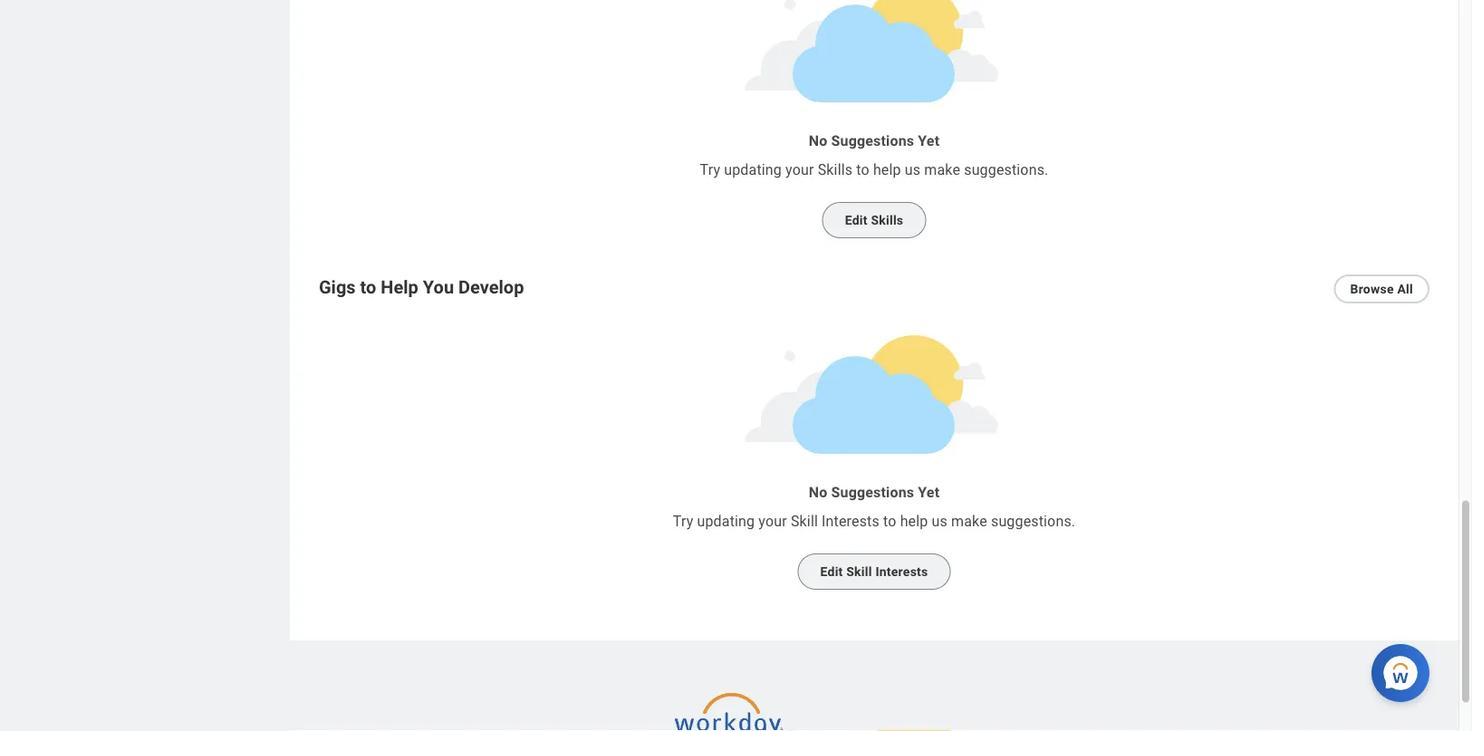 Task type: vqa. For each thing, say whether or not it's contained in the screenshot.
second chevron right icon from the bottom
no



Task type: locate. For each thing, give the bounding box(es) containing it.
yet for make
[[918, 132, 940, 149]]

1 vertical spatial make
[[952, 512, 988, 530]]

0 vertical spatial suggestions
[[832, 132, 915, 149]]

1 vertical spatial us
[[932, 512, 948, 530]]

yet up try updating your skills to help us make suggestions.
[[918, 132, 940, 149]]

edit down try updating your skill interests to help us make suggestions.
[[821, 564, 843, 579]]

try
[[700, 161, 721, 178], [673, 512, 694, 530]]

1 no from the top
[[809, 132, 828, 149]]

1 vertical spatial skill
[[847, 564, 872, 579]]

1 vertical spatial updating
[[697, 512, 755, 530]]

1 horizontal spatial edit
[[845, 213, 868, 228]]

1 vertical spatial help
[[901, 512, 928, 530]]

edit for interests
[[821, 564, 843, 579]]

skills
[[818, 161, 853, 178], [871, 213, 904, 228]]

no up try updating your skills to help us make suggestions.
[[809, 132, 828, 149]]

edit
[[845, 213, 868, 228], [821, 564, 843, 579]]

0 vertical spatial try
[[700, 161, 721, 178]]

yet
[[918, 132, 940, 149], [918, 483, 940, 501]]

1 vertical spatial no
[[809, 483, 828, 501]]

skills down try updating your skills to help us make suggestions.
[[871, 213, 904, 228]]

0 vertical spatial updating
[[724, 161, 782, 178]]

1 vertical spatial interests
[[876, 564, 928, 579]]

interests down try updating your skill interests to help us make suggestions.
[[876, 564, 928, 579]]

interests
[[822, 512, 880, 530], [876, 564, 928, 579]]

edit skill interests
[[821, 564, 928, 579]]

0 horizontal spatial skill
[[791, 512, 818, 530]]

edit down try updating your skills to help us make suggestions.
[[845, 213, 868, 228]]

1 vertical spatial your
[[759, 512, 787, 530]]

0 vertical spatial to
[[857, 161, 870, 178]]

your for skills
[[786, 161, 814, 178]]

1 horizontal spatial skill
[[847, 564, 872, 579]]

1 horizontal spatial skills
[[871, 213, 904, 228]]

us up edit skill interests button on the bottom right of page
[[932, 512, 948, 530]]

0 vertical spatial help
[[874, 161, 901, 178]]

1 horizontal spatial to
[[857, 161, 870, 178]]

help up edit skills button
[[874, 161, 901, 178]]

edit inside button
[[845, 213, 868, 228]]

1 no suggestions yet from the top
[[809, 132, 940, 149]]

0 horizontal spatial try
[[673, 512, 694, 530]]

no suggestions yet for interests
[[809, 483, 940, 501]]

no suggestions yet
[[809, 132, 940, 149], [809, 483, 940, 501]]

no suggestions yet up try updating your skill interests to help us make suggestions.
[[809, 483, 940, 501]]

suggestions up try updating your skills to help us make suggestions.
[[832, 132, 915, 149]]

skill
[[791, 512, 818, 530], [847, 564, 872, 579]]

2 no from the top
[[809, 483, 828, 501]]

try updating your skills to help us make suggestions.
[[700, 161, 1049, 178]]

browse all
[[1351, 281, 1414, 296]]

0 vertical spatial suggestions.
[[964, 161, 1049, 178]]

develop
[[459, 276, 524, 298]]

edit skills
[[845, 213, 904, 228]]

no up try updating your skill interests to help us make suggestions.
[[809, 483, 828, 501]]

to right gigs
[[360, 276, 376, 298]]

1 vertical spatial skills
[[871, 213, 904, 228]]

0 vertical spatial make
[[925, 161, 961, 178]]

skills inside button
[[871, 213, 904, 228]]

0 vertical spatial edit
[[845, 213, 868, 228]]

0 vertical spatial us
[[905, 161, 921, 178]]

0 vertical spatial no suggestions yet
[[809, 132, 940, 149]]

your
[[786, 161, 814, 178], [759, 512, 787, 530]]

skill down try updating your skill interests to help us make suggestions.
[[847, 564, 872, 579]]

to up edit skill interests button on the bottom right of page
[[884, 512, 897, 530]]

0 vertical spatial skill
[[791, 512, 818, 530]]

0 horizontal spatial to
[[360, 276, 376, 298]]

no suggestions yet up try updating your skills to help us make suggestions.
[[809, 132, 940, 149]]

suggestions
[[832, 132, 915, 149], [832, 483, 915, 501]]

updating for try updating your skill interests to help us make suggestions.
[[697, 512, 755, 530]]

1 yet from the top
[[918, 132, 940, 149]]

gigs to help you develop
[[319, 276, 524, 298]]

1 vertical spatial suggestions.
[[991, 512, 1076, 530]]

2 no suggestions yet from the top
[[809, 483, 940, 501]]

suggestions.
[[964, 161, 1049, 178], [991, 512, 1076, 530]]

2 vertical spatial to
[[884, 512, 897, 530]]

0 vertical spatial no
[[809, 132, 828, 149]]

try for try updating your skills to help us make suggestions.
[[700, 161, 721, 178]]

2 suggestions from the top
[[832, 483, 915, 501]]

us
[[905, 161, 921, 178], [932, 512, 948, 530]]

1 horizontal spatial try
[[700, 161, 721, 178]]

make
[[925, 161, 961, 178], [952, 512, 988, 530]]

to
[[857, 161, 870, 178], [360, 276, 376, 298], [884, 512, 897, 530]]

1 vertical spatial yet
[[918, 483, 940, 501]]

0 horizontal spatial skills
[[818, 161, 853, 178]]

skill up edit skill interests button on the bottom right of page
[[791, 512, 818, 530]]

browse
[[1351, 281, 1395, 296]]

0 horizontal spatial us
[[905, 161, 921, 178]]

edit inside button
[[821, 564, 843, 579]]

you
[[423, 276, 454, 298]]

1 vertical spatial try
[[673, 512, 694, 530]]

updating
[[724, 161, 782, 178], [697, 512, 755, 530]]

2 yet from the top
[[918, 483, 940, 501]]

no
[[809, 132, 828, 149], [809, 483, 828, 501]]

help up edit skill interests button on the bottom right of page
[[901, 512, 928, 530]]

us up edit skills button
[[905, 161, 921, 178]]

1 suggestions from the top
[[832, 132, 915, 149]]

no for skills
[[809, 132, 828, 149]]

suggestions up try updating your skill interests to help us make suggestions.
[[832, 483, 915, 501]]

all
[[1398, 281, 1414, 296]]

interests up edit skill interests button on the bottom right of page
[[822, 512, 880, 530]]

skills up edit skills button
[[818, 161, 853, 178]]

1 vertical spatial no suggestions yet
[[809, 483, 940, 501]]

yet up try updating your skill interests to help us make suggestions.
[[918, 483, 940, 501]]

0 vertical spatial your
[[786, 161, 814, 178]]

logo image
[[675, 684, 784, 731]]

1 vertical spatial edit
[[821, 564, 843, 579]]

help
[[874, 161, 901, 178], [901, 512, 928, 530]]

1 vertical spatial suggestions
[[832, 483, 915, 501]]

to up edit skills button
[[857, 161, 870, 178]]

0 vertical spatial skills
[[818, 161, 853, 178]]

0 horizontal spatial edit
[[821, 564, 843, 579]]

0 vertical spatial yet
[[918, 132, 940, 149]]

1 horizontal spatial us
[[932, 512, 948, 530]]



Task type: describe. For each thing, give the bounding box(es) containing it.
2 horizontal spatial to
[[884, 512, 897, 530]]

no for skill
[[809, 483, 828, 501]]

browse all link
[[1335, 274, 1430, 303]]

edit for to
[[845, 213, 868, 228]]

edit skills button
[[823, 202, 927, 238]]

suggestions for to
[[832, 132, 915, 149]]

updating for try updating your skills to help us make suggestions.
[[724, 161, 782, 178]]

suggestions for interests
[[832, 483, 915, 501]]

help
[[381, 276, 419, 298]]

0 vertical spatial interests
[[822, 512, 880, 530]]

edit skill interests button
[[798, 554, 951, 590]]

skill inside edit skill interests button
[[847, 564, 872, 579]]

yet for us
[[918, 483, 940, 501]]

interests inside edit skill interests button
[[876, 564, 928, 579]]

gigs
[[319, 276, 356, 298]]

1 vertical spatial to
[[360, 276, 376, 298]]

your for skill
[[759, 512, 787, 530]]

no suggestions yet for to
[[809, 132, 940, 149]]

try updating your skill interests to help us make suggestions.
[[673, 512, 1076, 530]]

try for try updating your skill interests to help us make suggestions.
[[673, 512, 694, 530]]



